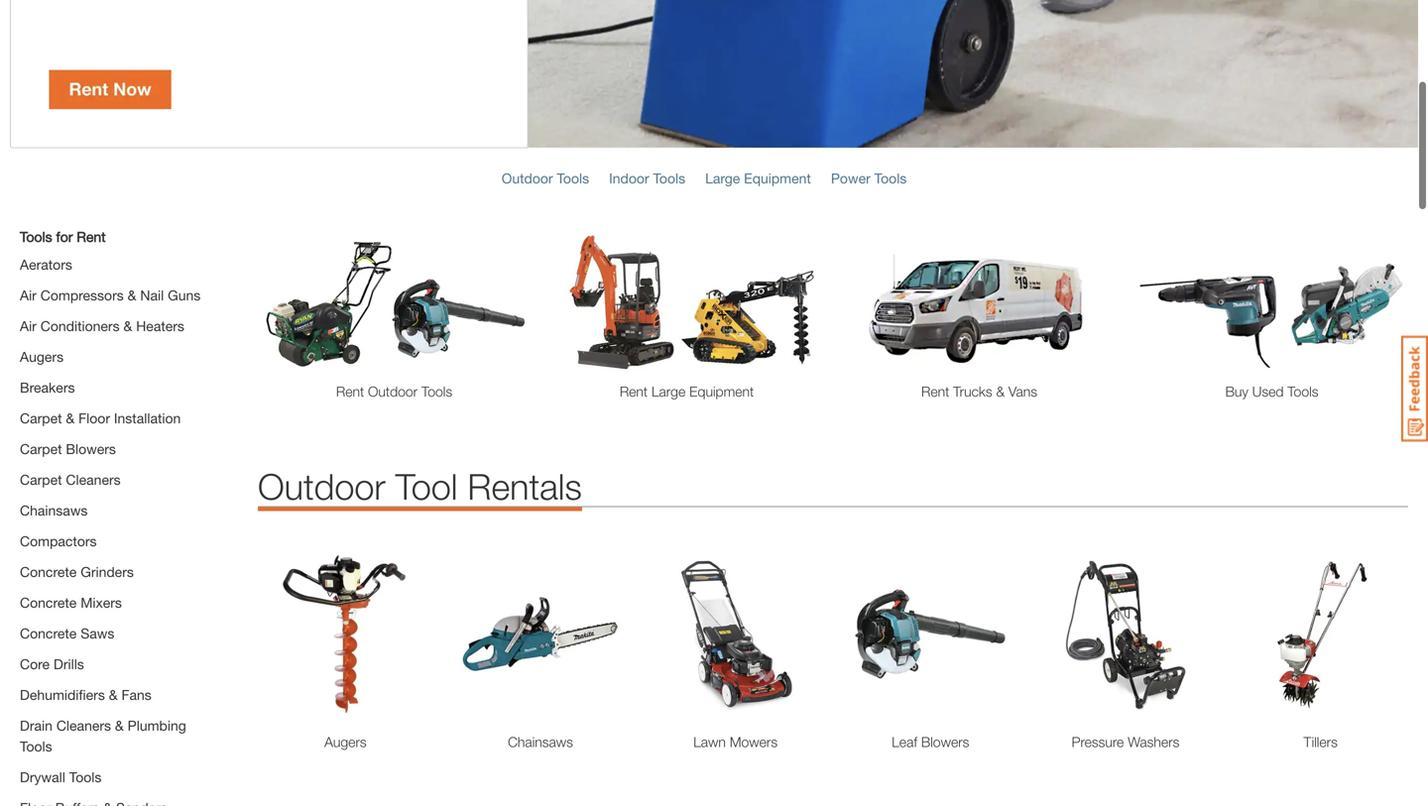 Task type: locate. For each thing, give the bounding box(es) containing it.
breakers
[[20, 379, 75, 396]]

pressure washers
[[1072, 734, 1180, 751]]

2 vertical spatial outdoor
[[258, 465, 386, 507]]

outdoor for tools
[[502, 170, 553, 186]]

tools right indoor
[[653, 170, 686, 186]]

drills
[[54, 656, 84, 673]]

augers
[[20, 349, 64, 365], [324, 734, 367, 751]]

carpet for carpet & floor installation
[[20, 410, 62, 427]]

1 horizontal spatial augers link
[[258, 732, 433, 753]]

power
[[831, 170, 871, 186]]

cleaners down dehumidifiers & fans
[[56, 718, 111, 734]]

& down fans
[[115, 718, 124, 734]]

carpet down carpet blowers
[[20, 472, 62, 488]]

core drills
[[20, 656, 84, 673]]

air left conditioners
[[20, 318, 37, 334]]

carpet blowers
[[20, 441, 116, 457]]

indoor tools
[[609, 170, 686, 186]]

1 vertical spatial augers
[[324, 734, 367, 751]]

1 horizontal spatial chainsaws link
[[453, 732, 628, 753]]

rent trucks & vans link
[[843, 381, 1116, 402]]

for
[[56, 229, 73, 245]]

dehumidifiers
[[20, 687, 105, 703]]

outdoor tools link
[[502, 170, 589, 186]]

air conditioners & heaters link
[[20, 318, 184, 334]]

1 vertical spatial blowers
[[922, 734, 970, 751]]

0 vertical spatial blowers
[[66, 441, 116, 457]]

augers for topmost augers link
[[20, 349, 64, 365]]

cleaners
[[66, 472, 121, 488], [56, 718, 111, 734]]

buy used tools
[[1226, 383, 1319, 400]]

core drills link
[[20, 656, 84, 673]]

& left 'nail'
[[128, 287, 136, 304]]

outdoor
[[502, 170, 553, 186], [368, 383, 418, 400], [258, 465, 386, 507]]

& for compressors
[[128, 287, 136, 304]]

& left heaters on the top of page
[[123, 318, 132, 334]]

pressure washers link
[[1038, 732, 1214, 753]]

tools
[[557, 170, 589, 186], [653, 170, 686, 186], [875, 170, 907, 186], [20, 229, 52, 245], [422, 383, 453, 400], [1288, 383, 1319, 400], [20, 739, 52, 755], [69, 769, 102, 786]]

concrete
[[20, 564, 77, 580], [20, 595, 77, 611], [20, 625, 77, 642]]

air down the aerators
[[20, 287, 37, 304]]

dehumidifiers & fans
[[20, 687, 152, 703]]

1 air from the top
[[20, 287, 37, 304]]

1 horizontal spatial large
[[705, 170, 740, 186]]

rent
[[77, 229, 106, 245], [336, 383, 364, 400], [620, 383, 648, 400], [922, 383, 950, 400]]

carpet cleaners
[[20, 472, 121, 488]]

blowers for leaf blowers
[[922, 734, 970, 751]]

cleaners down carpet blowers
[[66, 472, 121, 488]]

drywall tools link
[[20, 769, 102, 786]]

rent outdoor tools
[[336, 383, 453, 400]]

compactors
[[20, 533, 97, 550]]

pressure
[[1072, 734, 1124, 751]]

carpet for carpet blowers
[[20, 441, 62, 457]]

equipment
[[744, 170, 811, 186], [690, 383, 754, 400]]

outdoor tools
[[502, 170, 589, 186]]

1 vertical spatial air
[[20, 318, 37, 334]]

carpet blowers link
[[20, 441, 116, 457]]

4  image from the left
[[1136, 235, 1409, 371]]

1 concrete from the top
[[20, 564, 77, 580]]

concrete up core drills link at the bottom left of the page
[[20, 625, 77, 642]]

0 horizontal spatial large
[[652, 383, 686, 400]]

blowers right leaf
[[922, 734, 970, 751]]

0 vertical spatial air
[[20, 287, 37, 304]]

0 vertical spatial augers
[[20, 349, 64, 365]]

1 vertical spatial chainsaws
[[508, 734, 573, 751]]

0 vertical spatial cleaners
[[66, 472, 121, 488]]

vans
[[1009, 383, 1038, 400]]

compactors link
[[20, 533, 97, 550]]

& left vans at right top
[[997, 383, 1005, 400]]

1  image from the left
[[258, 235, 531, 371]]

concrete for concrete mixers
[[20, 595, 77, 611]]

0 vertical spatial large
[[705, 170, 740, 186]]

cleaners inside drain cleaners & plumbing tools
[[56, 718, 111, 734]]

fans
[[121, 687, 152, 703]]

chainsaws
[[20, 502, 88, 519], [508, 734, 573, 751]]

drywall tools
[[20, 769, 102, 786]]

 image for used
[[1136, 235, 1409, 371]]

 image up buy used tools
[[1136, 235, 1409, 371]]

drain cleaners & plumbing tools
[[20, 718, 186, 755]]

leaf blowers link
[[843, 732, 1019, 753]]

0 vertical spatial outdoor
[[502, 170, 553, 186]]

equipment inside "link"
[[690, 383, 754, 400]]

1 vertical spatial cleaners
[[56, 718, 111, 734]]

0 vertical spatial carpet
[[20, 410, 62, 427]]

2 vertical spatial concrete
[[20, 625, 77, 642]]

rent for rent trucks & vans
[[922, 383, 950, 400]]

concrete mixers link
[[20, 595, 122, 611]]

aerators
[[20, 256, 72, 273]]

concrete saws link
[[20, 625, 114, 642]]

rent tillers image
[[1233, 547, 1409, 722]]

2 carpet from the top
[[20, 441, 62, 457]]

1 vertical spatial carpet
[[20, 441, 62, 457]]

tools right the drywall
[[69, 769, 102, 786]]

concrete up concrete saws
[[20, 595, 77, 611]]

guns
[[168, 287, 201, 304]]

used
[[1253, 383, 1284, 400]]

rent trucks & vans
[[922, 383, 1038, 400]]

1 vertical spatial concrete
[[20, 595, 77, 611]]

0 vertical spatial chainsaws
[[20, 502, 88, 519]]

 image up rent large equipment
[[551, 235, 823, 371]]

0 horizontal spatial augers
[[20, 349, 64, 365]]

3 carpet from the top
[[20, 472, 62, 488]]

carpet cleaners link
[[20, 472, 121, 488]]

large inside "link"
[[652, 383, 686, 400]]

augers for the bottom augers link
[[324, 734, 367, 751]]

nail
[[140, 287, 164, 304]]

1 horizontal spatial augers
[[324, 734, 367, 751]]

large
[[705, 170, 740, 186], [652, 383, 686, 400]]

lawn mowers link
[[648, 732, 823, 753]]

 image up rent trucks & vans
[[843, 235, 1116, 371]]

air compressors & nail guns
[[20, 287, 201, 304]]

blowers for carpet blowers
[[66, 441, 116, 457]]

mowers
[[730, 734, 778, 751]]

carpet & floor installation
[[20, 410, 181, 427]]

1 vertical spatial large
[[652, 383, 686, 400]]

3 concrete from the top
[[20, 625, 77, 642]]

& left floor
[[66, 410, 75, 427]]

blowers
[[66, 441, 116, 457], [922, 734, 970, 751]]

 image for large
[[551, 235, 823, 371]]

0 horizontal spatial chainsaws link
[[20, 502, 88, 519]]

0 vertical spatial augers link
[[20, 349, 64, 365]]

blowers down floor
[[66, 441, 116, 457]]

tools right used
[[1288, 383, 1319, 400]]

 image
[[258, 235, 531, 371], [551, 235, 823, 371], [843, 235, 1116, 371], [1136, 235, 1409, 371]]

0 vertical spatial concrete
[[20, 564, 77, 580]]

tools up the tool on the bottom left
[[422, 383, 453, 400]]

3  image from the left
[[843, 235, 1116, 371]]

heaters
[[136, 318, 184, 334]]

concrete down 'compactors' link
[[20, 564, 77, 580]]

carpet up carpet cleaners
[[20, 441, 62, 457]]

& inside drain cleaners & plumbing tools
[[115, 718, 124, 734]]

carpet
[[20, 410, 62, 427], [20, 441, 62, 457], [20, 472, 62, 488]]

air
[[20, 287, 37, 304], [20, 318, 37, 334]]

0 horizontal spatial blowers
[[66, 441, 116, 457]]

1 carpet from the top
[[20, 410, 62, 427]]

chainsaws link
[[20, 502, 88, 519], [453, 732, 628, 753]]

1 horizontal spatial blowers
[[922, 734, 970, 751]]

carpet down breakers link
[[20, 410, 62, 427]]

outdoor tool rentals
[[258, 465, 582, 507]]

&
[[128, 287, 136, 304], [123, 318, 132, 334], [997, 383, 1005, 400], [66, 410, 75, 427], [109, 687, 118, 703], [115, 718, 124, 734]]

0 horizontal spatial augers link
[[20, 349, 64, 365]]

tools down drain
[[20, 739, 52, 755]]

air conditioners & heaters
[[20, 318, 184, 334]]

2 vertical spatial carpet
[[20, 472, 62, 488]]

& inside rent trucks & vans link
[[997, 383, 1005, 400]]

0 vertical spatial chainsaws link
[[20, 502, 88, 519]]

power tools
[[831, 170, 907, 186]]

0 vertical spatial equipment
[[744, 170, 811, 186]]

tillers link
[[1233, 732, 1409, 753]]

grinders
[[81, 564, 134, 580]]

cleaners for carpet
[[66, 472, 121, 488]]

1 vertical spatial equipment
[[690, 383, 754, 400]]

aerators link
[[20, 256, 72, 273]]

2 air from the top
[[20, 318, 37, 334]]

rent for rent large equipment
[[620, 383, 648, 400]]

cleaners for drain
[[56, 718, 111, 734]]

 image up the rent outdoor tools
[[258, 235, 531, 371]]

saws
[[81, 625, 114, 642]]

compressors
[[40, 287, 124, 304]]

2  image from the left
[[551, 235, 823, 371]]

2 concrete from the top
[[20, 595, 77, 611]]

tools left indoor
[[557, 170, 589, 186]]

rent inside "link"
[[620, 383, 648, 400]]

drywall
[[20, 769, 65, 786]]

drain cleaners & plumbing tools link
[[20, 718, 186, 755]]



Task type: vqa. For each thing, say whether or not it's contained in the screenshot.
the Lawn Mowers
yes



Task type: describe. For each thing, give the bounding box(es) containing it.
indoor
[[609, 170, 649, 186]]

0 horizontal spatial chainsaws
[[20, 502, 88, 519]]

floor
[[78, 410, 110, 427]]

plumbing
[[128, 718, 186, 734]]

mixers
[[81, 595, 122, 611]]

1 vertical spatial outdoor
[[368, 383, 418, 400]]

1 vertical spatial chainsaws link
[[453, 732, 628, 753]]

drain
[[20, 718, 53, 734]]

installation
[[114, 410, 181, 427]]

tools inside drain cleaners & plumbing tools
[[20, 739, 52, 755]]

tools for rent
[[20, 229, 106, 245]]

rent augers image
[[258, 547, 433, 722]]

concrete mixers
[[20, 595, 122, 611]]

tillers
[[1304, 734, 1338, 751]]

lawn mowers
[[694, 734, 778, 751]]

rent leaf blowers image
[[843, 547, 1019, 722]]

rent outdoor tools link
[[258, 381, 531, 402]]

carpet & floor installation link
[[20, 410, 181, 427]]

 image for outdoor
[[258, 235, 531, 371]]

concrete for concrete grinders
[[20, 564, 77, 580]]

the indoor tools you need to get the job done - rent now image
[[10, 0, 1419, 148]]

trucks
[[954, 383, 993, 400]]

buy used tools link
[[1136, 381, 1409, 402]]

 image for trucks
[[843, 235, 1116, 371]]

lawn
[[694, 734, 726, 751]]

large equipment link
[[705, 170, 811, 186]]

rent chainsaws image
[[453, 547, 628, 722]]

power tools link
[[831, 170, 907, 186]]

rent for rent outdoor tools
[[336, 383, 364, 400]]

rent lawn mowers image
[[648, 547, 823, 722]]

rent large equipment link
[[551, 381, 823, 402]]

large equipment
[[705, 170, 811, 186]]

tools right power
[[875, 170, 907, 186]]

dehumidifiers & fans link
[[20, 687, 152, 703]]

& for conditioners
[[123, 318, 132, 334]]

concrete grinders link
[[20, 564, 134, 580]]

indoor tools link
[[609, 170, 686, 186]]

leaf
[[892, 734, 918, 751]]

air compressors & nail guns link
[[20, 287, 201, 304]]

1 vertical spatial augers link
[[258, 732, 433, 753]]

core
[[20, 656, 50, 673]]

1 horizontal spatial chainsaws
[[508, 734, 573, 751]]

tool
[[396, 465, 458, 507]]

air for air compressors & nail guns
[[20, 287, 37, 304]]

& for trucks
[[997, 383, 1005, 400]]

conditioners
[[40, 318, 120, 334]]

breakers link
[[20, 379, 75, 396]]

& for cleaners
[[115, 718, 124, 734]]

tools left for
[[20, 229, 52, 245]]

outdoor for tool
[[258, 465, 386, 507]]

washers
[[1128, 734, 1180, 751]]

rent large equipment
[[620, 383, 754, 400]]

concrete saws
[[20, 625, 114, 642]]

& left fans
[[109, 687, 118, 703]]

concrete for concrete saws
[[20, 625, 77, 642]]

carpet for carpet cleaners
[[20, 472, 62, 488]]

concrete grinders
[[20, 564, 134, 580]]

rent pressure washers image
[[1038, 547, 1214, 722]]

buy
[[1226, 383, 1249, 400]]

leaf blowers
[[892, 734, 970, 751]]

rentals
[[468, 465, 582, 507]]

air for air conditioners & heaters
[[20, 318, 37, 334]]

feedback link image
[[1402, 335, 1429, 442]]



